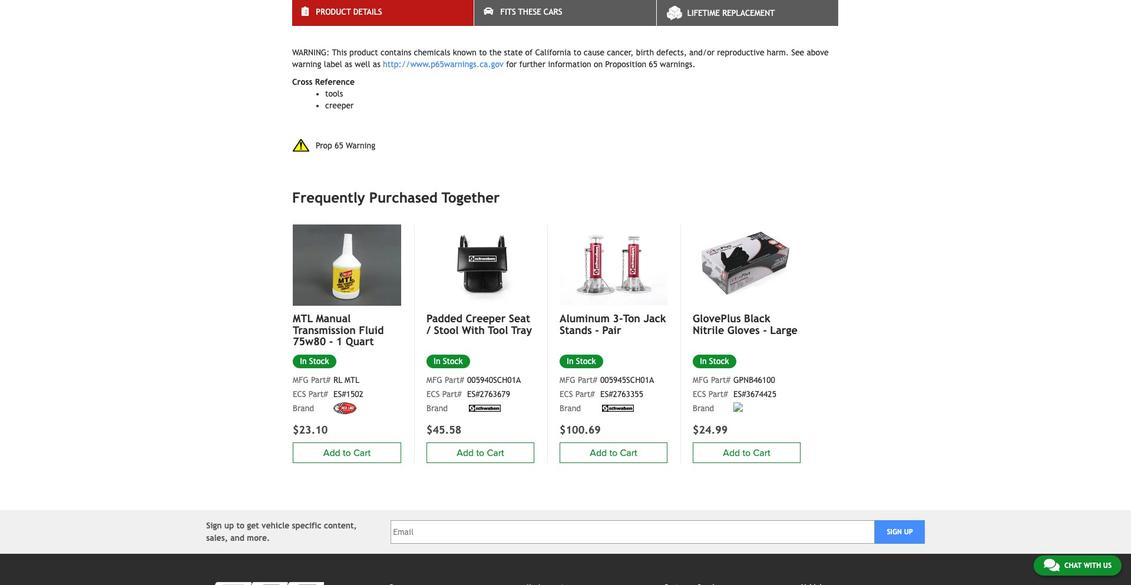Task type: locate. For each thing, give the bounding box(es) containing it.
part# left 005945sch01a
[[578, 375, 597, 385]]

prop 65 warning image
[[292, 138, 310, 152]]

- left large at the right of page
[[763, 324, 767, 336]]

gloveplus black nitrile gloves - large image
[[693, 224, 801, 305]]

schwaben image for $45.58
[[467, 405, 503, 412]]

stock for stool
[[443, 357, 463, 366]]

add
[[457, 447, 474, 459], [590, 447, 607, 459], [723, 447, 740, 459], [323, 447, 340, 459]]

brand inside mfg part# 005945sch01a ecs part# es#2763355 brand
[[560, 404, 581, 413]]

warning
[[346, 141, 375, 150]]

cars
[[544, 7, 562, 16]]

2 schwaben image from the left
[[600, 405, 636, 412]]

in stock down 75w80
[[300, 357, 329, 366]]

part#
[[445, 375, 464, 385], [578, 375, 597, 385], [711, 375, 730, 385], [311, 375, 330, 385], [442, 390, 462, 399], [576, 390, 595, 399], [709, 390, 728, 399], [309, 390, 328, 399]]

in down the 'stands'
[[567, 357, 574, 366]]

1 vertical spatial 65
[[335, 141, 343, 150]]

california
[[535, 48, 571, 57]]

capacity.
[[320, 12, 353, 22]]

add down the $24.99
[[723, 447, 740, 459]]

mfg down the 'stands'
[[560, 375, 576, 385]]

prop
[[316, 141, 332, 150]]

add to cart for $23.10
[[323, 447, 371, 459]]

3 in from the left
[[700, 357, 707, 366]]

in stock down nitrile at bottom
[[700, 357, 729, 366]]

warning:
[[292, 48, 330, 57]]

- inside aluminum 3-ton jack stands - pair
[[595, 324, 599, 336]]

part# left gpnb46100
[[711, 375, 730, 385]]

1 mfg from the left
[[427, 375, 442, 385]]

add to cart button down the $24.99
[[693, 443, 801, 463]]

and
[[230, 533, 244, 543]]

4 ecs from the left
[[293, 390, 306, 399]]

stock down the 'stands'
[[576, 357, 596, 366]]

- left 1
[[329, 336, 333, 348]]

sign up
[[887, 528, 913, 536]]

fits these cars link
[[474, 0, 656, 26]]

2 add from the left
[[590, 447, 607, 459]]

schwaben image
[[467, 405, 503, 412], [600, 405, 636, 412]]

sign inside button
[[887, 528, 902, 536]]

up for sign up
[[904, 528, 913, 536]]

3 ecs from the left
[[693, 390, 706, 399]]

state
[[504, 48, 523, 57]]

2 brand from the left
[[560, 404, 581, 413]]

schwaben image down es#2763679
[[467, 405, 503, 412]]

4 add to cart button from the left
[[293, 443, 401, 463]]

cross reference tools creeper
[[292, 77, 355, 110]]

brand up $45.58
[[427, 404, 448, 413]]

1 horizontal spatial as
[[373, 59, 381, 69]]

in down nitrile at bottom
[[700, 357, 707, 366]]

0 vertical spatial mtl
[[293, 312, 313, 325]]

ecs up $45.58
[[427, 390, 440, 399]]

$24.99
[[693, 424, 728, 436]]

content,
[[324, 521, 357, 530]]

005940sch01a
[[467, 375, 521, 385]]

2 ecs from the left
[[560, 390, 573, 399]]

$23.10
[[293, 424, 328, 436]]

mfg inside "mfg part# gpnb46100 ecs part# es#3674425 brand"
[[693, 375, 709, 385]]

65 right prop
[[335, 141, 343, 150]]

mtl manual transmission fluid 75w80 - 1 quart link
[[293, 312, 401, 348]]

3 add to cart from the left
[[723, 447, 770, 459]]

ecs for $24.99
[[693, 390, 706, 399]]

add down $45.58
[[457, 447, 474, 459]]

/
[[427, 324, 431, 336]]

ecs for $45.58
[[427, 390, 440, 399]]

1 horizontal spatial sign
[[887, 528, 902, 536]]

stock down 75w80
[[309, 357, 329, 366]]

in down 75w80
[[300, 357, 307, 366]]

0 vertical spatial 65
[[649, 59, 658, 69]]

schwaben image for $100.69
[[600, 405, 636, 412]]

$100.69
[[560, 424, 601, 436]]

1 brand from the left
[[427, 404, 448, 413]]

mfg left rl
[[293, 375, 309, 385]]

sign up button
[[875, 520, 925, 544]]

as
[[345, 59, 352, 69], [373, 59, 381, 69]]

aluminum 3-ton jack stands - pair
[[560, 312, 666, 336]]

mfg down nitrile at bottom
[[693, 375, 709, 385]]

add to cart down $45.58
[[457, 447, 504, 459]]

add for $23.10
[[323, 447, 340, 459]]

in for aluminum 3-ton jack stands - pair
[[567, 357, 574, 366]]

0 horizontal spatial schwaben image
[[467, 405, 503, 412]]

up inside button
[[904, 528, 913, 536]]

0 horizontal spatial 65
[[335, 141, 343, 150]]

mtl right rl
[[345, 375, 359, 385]]

sign
[[206, 521, 222, 530], [887, 528, 902, 536]]

sign for sign up to get vehicle specific content, sales, and more.
[[206, 521, 222, 530]]

1 in stock from the left
[[434, 357, 463, 366]]

1 schwaben image from the left
[[467, 405, 503, 412]]

3 brand from the left
[[693, 404, 714, 413]]

mfg down /
[[427, 375, 442, 385]]

005945sch01a
[[600, 375, 654, 385]]

1 horizontal spatial up
[[904, 528, 913, 536]]

3 stock from the left
[[709, 357, 729, 366]]

chat
[[1065, 562, 1082, 570]]

mtl
[[293, 312, 313, 325], [345, 375, 359, 385]]

rl
[[333, 375, 342, 385]]

part# left "es#1502"
[[309, 390, 328, 399]]

add to cart button down $23.10
[[293, 443, 401, 463]]

1 add to cart button from the left
[[427, 443, 534, 463]]

product
[[349, 48, 378, 57]]

brand inside mfg part# 005940sch01a ecs part# es#2763679 brand
[[427, 404, 448, 413]]

ecs up $23.10
[[293, 390, 306, 399]]

stock down nitrile at bottom
[[709, 357, 729, 366]]

brand up $100.69
[[560, 404, 581, 413]]

65
[[649, 59, 658, 69], [335, 141, 343, 150]]

gloveplus black nitrile gloves - large
[[693, 312, 798, 336]]

4 cart from the left
[[353, 447, 371, 459]]

warning
[[292, 59, 321, 69]]

in for mtl manual transmission fluid 75w80 - 1 quart
[[300, 357, 307, 366]]

http://www.p65warnings.ca.gov link
[[383, 59, 504, 69]]

ecs up $100.69
[[560, 390, 573, 399]]

mfg inside mfg part# 005940sch01a ecs part# es#2763679 brand
[[427, 375, 442, 385]]

brand inside mfg part# rl mtl ecs part# es#1502 brand
[[293, 404, 314, 413]]

4 in from the left
[[300, 357, 307, 366]]

4 stock from the left
[[309, 357, 329, 366]]

add to cart down $23.10
[[323, 447, 371, 459]]

1 cart from the left
[[487, 447, 504, 459]]

es#2763355
[[600, 390, 643, 399]]

brand up $23.10
[[293, 404, 314, 413]]

2 in stock from the left
[[567, 357, 596, 366]]

stock down stool
[[443, 357, 463, 366]]

stock for 75w80
[[309, 357, 329, 366]]

large
[[770, 324, 798, 336]]

-
[[292, 12, 295, 22], [595, 324, 599, 336], [763, 324, 767, 336], [329, 336, 333, 348]]

- inside gloveplus black nitrile gloves - large
[[763, 324, 767, 336]]

0 horizontal spatial up
[[224, 521, 234, 530]]

add to cart button down $45.58
[[427, 443, 534, 463]]

add to cart down $100.69
[[590, 447, 637, 459]]

mtl up 75w80
[[293, 312, 313, 325]]

see
[[791, 48, 804, 57]]

ecs inside mfg part# 005940sch01a ecs part# es#2763679 brand
[[427, 390, 440, 399]]

mfg for padded creeper seat / stool with tool tray
[[427, 375, 442, 385]]

3 mfg from the left
[[693, 375, 709, 385]]

- left the pair
[[595, 324, 599, 336]]

1 vertical spatial mtl
[[345, 375, 359, 385]]

in stock down stool
[[434, 357, 463, 366]]

4 add to cart from the left
[[323, 447, 371, 459]]

0 horizontal spatial sign
[[206, 521, 222, 530]]

sign for sign up
[[887, 528, 902, 536]]

mfg inside mfg part# rl mtl ecs part# es#1502 brand
[[293, 375, 309, 385]]

3 add to cart button from the left
[[693, 443, 801, 463]]

1 as from the left
[[345, 59, 352, 69]]

4 brand from the left
[[293, 404, 314, 413]]

- inside mtl manual transmission fluid 75w80 - 1 quart
[[329, 336, 333, 348]]

in for padded creeper seat / stool with tool tray
[[434, 357, 440, 366]]

2 add to cart button from the left
[[560, 443, 668, 463]]

ecs inside "mfg part# gpnb46100 ecs part# es#3674425 brand"
[[693, 390, 706, 399]]

lifetime replacement
[[687, 8, 775, 18]]

2 mfg from the left
[[560, 375, 576, 385]]

creeper
[[466, 312, 506, 325]]

add down $23.10
[[323, 447, 340, 459]]

1 stock from the left
[[443, 357, 463, 366]]

1 horizontal spatial mtl
[[345, 375, 359, 385]]

ammex image
[[734, 403, 749, 414]]

aluminum 3-ton jack stands - pair link
[[560, 312, 668, 336]]

brand inside "mfg part# gpnb46100 ecs part# es#3674425 brand"
[[693, 404, 714, 413]]

ecs inside mfg part# rl mtl ecs part# es#1502 brand
[[293, 390, 306, 399]]

mfg inside mfg part# 005945sch01a ecs part# es#2763355 brand
[[560, 375, 576, 385]]

in down stool
[[434, 357, 440, 366]]

cart
[[487, 447, 504, 459], [620, 447, 637, 459], [753, 447, 770, 459], [353, 447, 371, 459]]

purchased
[[369, 189, 438, 206]]

label
[[324, 59, 342, 69]]

- left 250lb
[[292, 12, 295, 22]]

es#3674425
[[734, 390, 777, 399]]

add down $100.69
[[590, 447, 607, 459]]

65 down birth
[[649, 59, 658, 69]]

ecs
[[427, 390, 440, 399], [560, 390, 573, 399], [693, 390, 706, 399], [293, 390, 306, 399]]

mfg part# 005940sch01a ecs part# es#2763679 brand
[[427, 375, 521, 413]]

chat with us
[[1065, 562, 1112, 570]]

in stock for padded creeper seat / stool with tool tray
[[434, 357, 463, 366]]

chat with us link
[[1034, 556, 1122, 576]]

in stock for gloveplus black nitrile gloves - large
[[700, 357, 729, 366]]

3 add from the left
[[723, 447, 740, 459]]

replacement
[[722, 8, 775, 18]]

1 horizontal spatial 65
[[649, 59, 658, 69]]

4 mfg from the left
[[293, 375, 309, 385]]

brand up the $24.99
[[693, 404, 714, 413]]

brand for $100.69
[[560, 404, 581, 413]]

1 add from the left
[[457, 447, 474, 459]]

0 horizontal spatial mtl
[[293, 312, 313, 325]]

brand
[[427, 404, 448, 413], [560, 404, 581, 413], [693, 404, 714, 413], [293, 404, 314, 413]]

ecs inside mfg part# 005945sch01a ecs part# es#2763355 brand
[[560, 390, 573, 399]]

0 horizontal spatial as
[[345, 59, 352, 69]]

1 horizontal spatial schwaben image
[[600, 405, 636, 412]]

2 stock from the left
[[576, 357, 596, 366]]

cancer,
[[607, 48, 634, 57]]

http://www.p65warnings.ca.gov for further information on proposition 65 warnings.
[[383, 59, 696, 69]]

4 in stock from the left
[[300, 357, 329, 366]]

1 ecs from the left
[[427, 390, 440, 399]]

well
[[355, 59, 370, 69]]

as left well
[[345, 59, 352, 69]]

stock
[[443, 357, 463, 366], [576, 357, 596, 366], [709, 357, 729, 366], [309, 357, 329, 366]]

2 cart from the left
[[620, 447, 637, 459]]

as right well
[[373, 59, 381, 69]]

in stock down the 'stands'
[[567, 357, 596, 366]]

1 in from the left
[[434, 357, 440, 366]]

3 in stock from the left
[[700, 357, 729, 366]]

2 in from the left
[[567, 357, 574, 366]]

4 add from the left
[[323, 447, 340, 459]]

add for $45.58
[[457, 447, 474, 459]]

schwaben image down es#2763355
[[600, 405, 636, 412]]

1 add to cart from the left
[[457, 447, 504, 459]]

in
[[434, 357, 440, 366], [567, 357, 574, 366], [700, 357, 707, 366], [300, 357, 307, 366]]

add to cart down the $24.99
[[723, 447, 770, 459]]

2 add to cart from the left
[[590, 447, 637, 459]]

3 cart from the left
[[753, 447, 770, 459]]

specific
[[292, 521, 321, 530]]

sign inside sign up to get vehicle specific content, sales, and more.
[[206, 521, 222, 530]]

ecs up the $24.99
[[693, 390, 706, 399]]

tools
[[325, 89, 343, 98]]

up inside sign up to get vehicle specific content, sales, and more.
[[224, 521, 234, 530]]

product details
[[316, 7, 382, 16]]

lifetime
[[687, 8, 720, 18]]

add to cart button down $100.69
[[560, 443, 668, 463]]

creeper
[[325, 101, 354, 110]]

stock for stands
[[576, 357, 596, 366]]

- 250lb capacity.
[[292, 12, 353, 22]]

and/or
[[689, 48, 715, 57]]

information
[[548, 59, 591, 69]]



Task type: vqa. For each thing, say whether or not it's contained in the screenshot.
$297.00 on the right bottom of page
no



Task type: describe. For each thing, give the bounding box(es) containing it.
harm.
[[767, 48, 789, 57]]

padded creeper seat / stool with tool tray
[[427, 312, 532, 336]]

above
[[807, 48, 829, 57]]

sign up to get vehicle specific content, sales, and more.
[[206, 521, 357, 543]]

ecs tuning image
[[206, 582, 324, 585]]

cart for $23.10
[[353, 447, 371, 459]]

3-
[[613, 312, 623, 325]]

add to cart for $24.99
[[723, 447, 770, 459]]

mtl inside mfg part# rl mtl ecs part# es#1502 brand
[[345, 375, 359, 385]]

gloveplus black nitrile gloves - large link
[[693, 312, 801, 336]]

250lb
[[298, 12, 318, 22]]

warnings.
[[660, 59, 696, 69]]

to inside sign up to get vehicle specific content, sales, and more.
[[237, 521, 244, 530]]

together
[[442, 189, 500, 206]]

stool
[[434, 324, 459, 336]]

brand for $24.99
[[693, 404, 714, 413]]

add to cart for $45.58
[[457, 447, 504, 459]]

fits these cars
[[501, 7, 562, 16]]

with
[[462, 324, 485, 336]]

es#2763679
[[467, 390, 510, 399]]

padded creeper seat / stool with tool tray image
[[427, 224, 534, 305]]

proposition
[[605, 59, 646, 69]]

fits
[[501, 7, 516, 16]]

comments image
[[1044, 558, 1060, 572]]

this
[[332, 48, 347, 57]]

aluminum
[[560, 312, 610, 325]]

known
[[453, 48, 477, 57]]

vehicle
[[262, 521, 289, 530]]

1
[[336, 336, 343, 348]]

mfg part# gpnb46100 ecs part# es#3674425 brand
[[693, 375, 777, 413]]

part# up $100.69
[[576, 390, 595, 399]]

get
[[247, 521, 259, 530]]

tool
[[488, 324, 508, 336]]

seat
[[509, 312, 530, 325]]

add to cart button for $45.58
[[427, 443, 534, 463]]

frequently purchased together
[[292, 189, 500, 206]]

75w80
[[293, 336, 326, 348]]

gpnb46100
[[734, 375, 775, 385]]

mfg for gloveplus black nitrile gloves - large
[[693, 375, 709, 385]]

the
[[489, 48, 502, 57]]

manual
[[316, 312, 351, 325]]

aluminum 3-ton jack stands - pair image
[[560, 224, 668, 305]]

in stock for mtl manual transmission fluid 75w80 - 1 quart
[[300, 357, 329, 366]]

2 as from the left
[[373, 59, 381, 69]]

cause
[[584, 48, 605, 57]]

stock for -
[[709, 357, 729, 366]]

cart for $24.99
[[753, 447, 770, 459]]

stands
[[560, 324, 592, 336]]

product details link
[[292, 0, 474, 26]]

cart for $45.58
[[487, 447, 504, 459]]

prop 65 warning
[[316, 141, 375, 150]]

mfg for mtl manual transmission fluid 75w80 - 1 quart
[[293, 375, 309, 385]]

birth
[[636, 48, 654, 57]]

add to cart button for $23.10
[[293, 443, 401, 463]]

these
[[518, 7, 541, 16]]

brand for $45.58
[[427, 404, 448, 413]]

add to cart button for $24.99
[[693, 443, 801, 463]]

in stock for aluminum 3-ton jack stands - pair
[[567, 357, 596, 366]]

add for $24.99
[[723, 447, 740, 459]]

transmission
[[293, 324, 356, 336]]

mtl manual transmission fluid 75w80 - 1 quart image
[[293, 224, 401, 306]]

mtl inside mtl manual transmission fluid 75w80 - 1 quart
[[293, 312, 313, 325]]

cart for $100.69
[[620, 447, 637, 459]]

mtl manual transmission fluid 75w80 - 1 quart
[[293, 312, 384, 348]]

mfg part# 005945sch01a ecs part# es#2763355 brand
[[560, 375, 654, 413]]

add for $100.69
[[590, 447, 607, 459]]

Email email field
[[390, 520, 875, 544]]

chemicals
[[414, 48, 450, 57]]

fluid
[[359, 324, 384, 336]]

frequently
[[292, 189, 365, 206]]

pair
[[602, 324, 621, 336]]

gloves
[[727, 324, 760, 336]]

redline image
[[333, 403, 357, 414]]

details
[[353, 7, 382, 16]]

us
[[1103, 562, 1112, 570]]

tray
[[511, 324, 532, 336]]

more.
[[247, 533, 270, 543]]

jack
[[644, 312, 666, 325]]

on
[[594, 59, 603, 69]]

warning: this product contains chemicals known to the state of california to cause cancer, birth defects, and/or reproductive harm. see above warning label as well as
[[292, 48, 829, 69]]

quart
[[346, 336, 374, 348]]

nitrile
[[693, 324, 724, 336]]

mfg part# rl mtl ecs part# es#1502 brand
[[293, 375, 364, 413]]

part# left rl
[[311, 375, 330, 385]]

product
[[316, 7, 351, 16]]

padded
[[427, 312, 463, 325]]

defects,
[[657, 48, 687, 57]]

ecs for $100.69
[[560, 390, 573, 399]]

mfg for aluminum 3-ton jack stands - pair
[[560, 375, 576, 385]]

part# up $45.58
[[442, 390, 462, 399]]

padded creeper seat / stool with tool tray link
[[427, 312, 534, 336]]

part# up the $24.99
[[709, 390, 728, 399]]

for
[[506, 59, 517, 69]]

$45.58
[[427, 424, 462, 436]]

es#1502
[[333, 390, 364, 399]]

in for gloveplus black nitrile gloves - large
[[700, 357, 707, 366]]

add to cart for $100.69
[[590, 447, 637, 459]]

sales,
[[206, 533, 228, 543]]

contains
[[381, 48, 411, 57]]

add to cart button for $100.69
[[560, 443, 668, 463]]

http://www.p65warnings.ca.gov
[[383, 59, 504, 69]]

ton
[[623, 312, 640, 325]]

further
[[519, 59, 546, 69]]

part# left 005940sch01a
[[445, 375, 464, 385]]

up for sign up to get vehicle specific content, sales, and more.
[[224, 521, 234, 530]]



